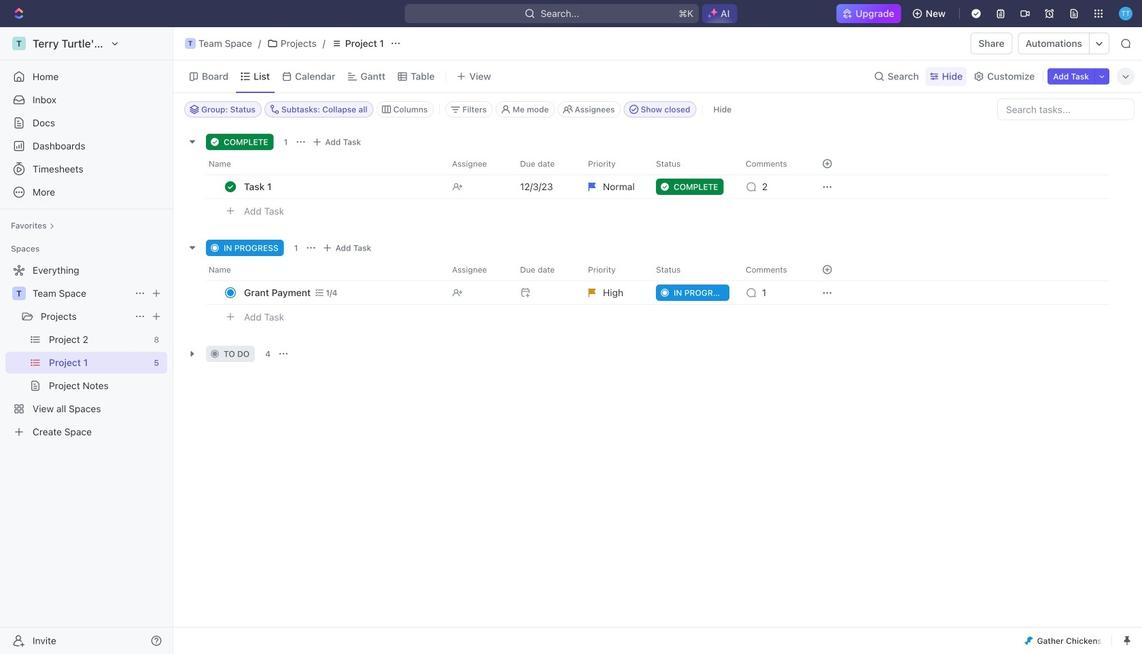 Task type: describe. For each thing, give the bounding box(es) containing it.
Search tasks... text field
[[998, 99, 1134, 120]]

tree inside "sidebar" navigation
[[5, 260, 167, 443]]

sidebar navigation
[[0, 27, 176, 655]]

terry turtle's workspace, , element
[[12, 37, 26, 50]]



Task type: vqa. For each thing, say whether or not it's contained in the screenshot.
CELL
no



Task type: locate. For each thing, give the bounding box(es) containing it.
team space, , element
[[185, 38, 196, 49], [12, 287, 26, 301]]

0 vertical spatial team space, , element
[[185, 38, 196, 49]]

drumstick bite image
[[1025, 638, 1033, 646]]

1 horizontal spatial team space, , element
[[185, 38, 196, 49]]

1 vertical spatial team space, , element
[[12, 287, 26, 301]]

0 horizontal spatial team space, , element
[[12, 287, 26, 301]]

team space, , element inside tree
[[12, 287, 26, 301]]

tree
[[5, 260, 167, 443]]



